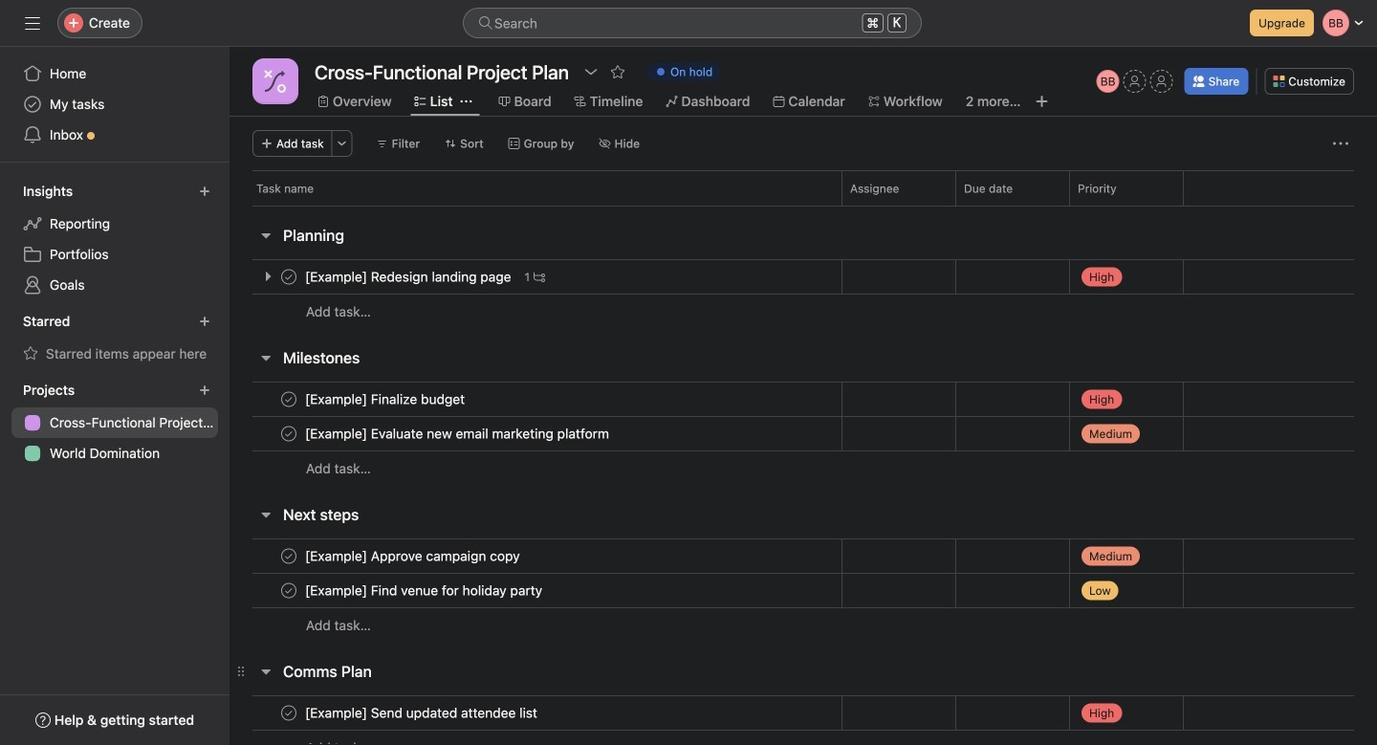 Task type: describe. For each thing, give the bounding box(es) containing it.
collapse task list for this group image for [example] finalize budget "cell"
[[258, 350, 274, 365]]

header planning tree grid
[[230, 259, 1377, 329]]

collapse task list for this group image for "[example] approve campaign copy" cell
[[258, 507, 274, 522]]

task name text field for mark complete image in the [example] evaluate new email marketing platform cell
[[301, 390, 471, 409]]

header comms plan tree grid
[[230, 695, 1377, 745]]

hide sidebar image
[[25, 15, 40, 31]]

more actions image
[[336, 138, 348, 149]]

line_and_symbols image
[[264, 70, 287, 93]]

mark complete checkbox for [example] find venue for holiday party 'cell'
[[277, 579, 300, 602]]

mark complete image for "[example] approve campaign copy" cell
[[277, 545, 300, 568]]

more actions image
[[1333, 136, 1348, 151]]

1 mark complete image from the top
[[277, 265, 300, 288]]

starred element
[[0, 304, 230, 373]]

mark complete checkbox for "[example] approve campaign copy" cell
[[277, 545, 300, 568]]

mark complete checkbox for [example] evaluate new email marketing platform cell
[[277, 422, 300, 445]]

[example] approve campaign copy cell
[[230, 538, 842, 574]]

task name text field for the "[example] send updated attendee list" cell
[[301, 703, 543, 723]]

header milestones tree grid
[[230, 382, 1377, 486]]

[example] redesign landing page cell
[[230, 259, 842, 295]]

new project or portfolio image
[[199, 384, 210, 396]]

projects element
[[0, 373, 230, 472]]

header next steps tree grid
[[230, 538, 1377, 643]]

add items to starred image
[[199, 316, 210, 327]]

[example] find venue for holiday party cell
[[230, 573, 842, 608]]

Search tasks, projects, and more text field
[[463, 8, 922, 38]]

Mark complete checkbox
[[277, 265, 300, 288]]

1 collapse task list for this group image from the top
[[258, 228, 274, 243]]

add to starred image
[[610, 64, 625, 79]]

[example] finalize budget cell
[[230, 382, 842, 417]]



Task type: vqa. For each thing, say whether or not it's contained in the screenshot.
2nd Mark complete option from the bottom
yes



Task type: locate. For each thing, give the bounding box(es) containing it.
mark complete image inside [example] evaluate new email marketing platform cell
[[277, 422, 300, 445]]

0 vertical spatial mark complete image
[[277, 265, 300, 288]]

mark complete image inside the "[example] send updated attendee list" cell
[[277, 701, 300, 724]]

2 collapse task list for this group image from the top
[[258, 507, 274, 522]]

1 task name text field from the top
[[301, 267, 517, 286]]

row
[[230, 170, 1377, 206], [252, 205, 1354, 207], [230, 259, 1377, 295], [230, 294, 1377, 329], [230, 382, 1377, 417], [230, 416, 1377, 451], [230, 450, 1377, 486], [230, 538, 1377, 574], [230, 573, 1377, 608], [230, 607, 1377, 643], [230, 695, 1377, 731], [230, 730, 1377, 745]]

2 vertical spatial mark complete image
[[277, 701, 300, 724]]

mark complete checkbox inside "[example] approve campaign copy" cell
[[277, 545, 300, 568]]

task name text field for mark complete icon inside [example] find venue for holiday party 'cell'
[[301, 547, 526, 566]]

[example] send updated attendee list cell
[[230, 695, 842, 731]]

task name text field inside [example] finalize budget "cell"
[[301, 390, 471, 409]]

mark complete checkbox inside [example] finalize budget "cell"
[[277, 388, 300, 411]]

task name text field inside the "[example] send updated attendee list" cell
[[301, 703, 543, 723]]

add tab image
[[1034, 94, 1050, 109]]

mark complete image
[[277, 265, 300, 288], [277, 388, 300, 411], [277, 579, 300, 602]]

0 vertical spatial task name text field
[[301, 267, 517, 286]]

1 vertical spatial mark complete image
[[277, 388, 300, 411]]

task name text field inside "[example] approve campaign copy" cell
[[301, 547, 526, 566]]

new insights image
[[199, 186, 210, 197]]

3 mark complete image from the top
[[277, 701, 300, 724]]

mark complete image inside "[example] approve campaign copy" cell
[[277, 545, 300, 568]]

expand subtask list for the task [example] redesign landing page image
[[260, 269, 275, 284]]

0 vertical spatial collapse task list for this group image
[[258, 350, 274, 365]]

4 mark complete checkbox from the top
[[277, 579, 300, 602]]

mark complete checkbox inside [example] find venue for holiday party 'cell'
[[277, 579, 300, 602]]

0 vertical spatial task name text field
[[301, 390, 471, 409]]

2 task name text field from the top
[[301, 424, 615, 443]]

collapse task list for this group image
[[258, 228, 274, 243], [258, 664, 274, 679]]

0 vertical spatial collapse task list for this group image
[[258, 228, 274, 243]]

insights element
[[0, 174, 230, 304]]

task name text field inside [example] redesign landing page cell
[[301, 267, 517, 286]]

global element
[[0, 47, 230, 162]]

2 mark complete image from the top
[[277, 545, 300, 568]]

2 mark complete checkbox from the top
[[277, 422, 300, 445]]

mark complete image for [example] find venue for holiday party 'cell'
[[277, 579, 300, 602]]

3 mark complete image from the top
[[277, 579, 300, 602]]

1 vertical spatial collapse task list for this group image
[[258, 664, 274, 679]]

mark complete checkbox for the "[example] send updated attendee list" cell
[[277, 701, 300, 724]]

2 vertical spatial mark complete image
[[277, 579, 300, 602]]

2 collapse task list for this group image from the top
[[258, 664, 274, 679]]

2 vertical spatial task name text field
[[301, 581, 548, 600]]

1 collapse task list for this group image from the top
[[258, 350, 274, 365]]

1 vertical spatial task name text field
[[301, 424, 615, 443]]

mark complete checkbox for [example] finalize budget "cell"
[[277, 388, 300, 411]]

collapse task list for this group image
[[258, 350, 274, 365], [258, 507, 274, 522]]

2 mark complete image from the top
[[277, 388, 300, 411]]

1 vertical spatial task name text field
[[301, 547, 526, 566]]

mark complete image for [example] evaluate new email marketing platform cell
[[277, 422, 300, 445]]

mark complete image
[[277, 422, 300, 445], [277, 545, 300, 568], [277, 701, 300, 724]]

task name text field inside [example] evaluate new email marketing platform cell
[[301, 424, 615, 443]]

mark complete image for the "[example] send updated attendee list" cell
[[277, 701, 300, 724]]

2 task name text field from the top
[[301, 547, 526, 566]]

1 mark complete checkbox from the top
[[277, 388, 300, 411]]

5 mark complete checkbox from the top
[[277, 701, 300, 724]]

Task name text field
[[301, 267, 517, 286], [301, 424, 615, 443], [301, 703, 543, 723]]

tab actions image
[[461, 96, 472, 107]]

1 task name text field from the top
[[301, 390, 471, 409]]

show options image
[[583, 64, 599, 79]]

Task name text field
[[301, 390, 471, 409], [301, 547, 526, 566], [301, 581, 548, 600]]

task name text field for [example] evaluate new email marketing platform cell
[[301, 424, 615, 443]]

1 mark complete image from the top
[[277, 422, 300, 445]]

mark complete checkbox inside [example] evaluate new email marketing platform cell
[[277, 422, 300, 445]]

3 task name text field from the top
[[301, 581, 548, 600]]

mark complete image inside [example] finalize budget "cell"
[[277, 388, 300, 411]]

2 vertical spatial task name text field
[[301, 703, 543, 723]]

3 task name text field from the top
[[301, 703, 543, 723]]

mark complete image inside [example] find venue for holiday party 'cell'
[[277, 579, 300, 602]]

3 mark complete checkbox from the top
[[277, 545, 300, 568]]

1 vertical spatial collapse task list for this group image
[[258, 507, 274, 522]]

None field
[[463, 8, 922, 38]]

1 subtask image
[[534, 271, 545, 283]]

mark complete checkbox inside the "[example] send updated attendee list" cell
[[277, 701, 300, 724]]

[example] evaluate new email marketing platform cell
[[230, 416, 842, 451]]

task name text field inside [example] find venue for holiday party 'cell'
[[301, 581, 548, 600]]

Mark complete checkbox
[[277, 388, 300, 411], [277, 422, 300, 445], [277, 545, 300, 568], [277, 579, 300, 602], [277, 701, 300, 724]]

0 vertical spatial mark complete image
[[277, 422, 300, 445]]

manage project members image
[[1097, 70, 1120, 93]]

mark complete image for [example] finalize budget "cell"
[[277, 388, 300, 411]]

None text field
[[310, 55, 574, 89]]

1 vertical spatial mark complete image
[[277, 545, 300, 568]]



